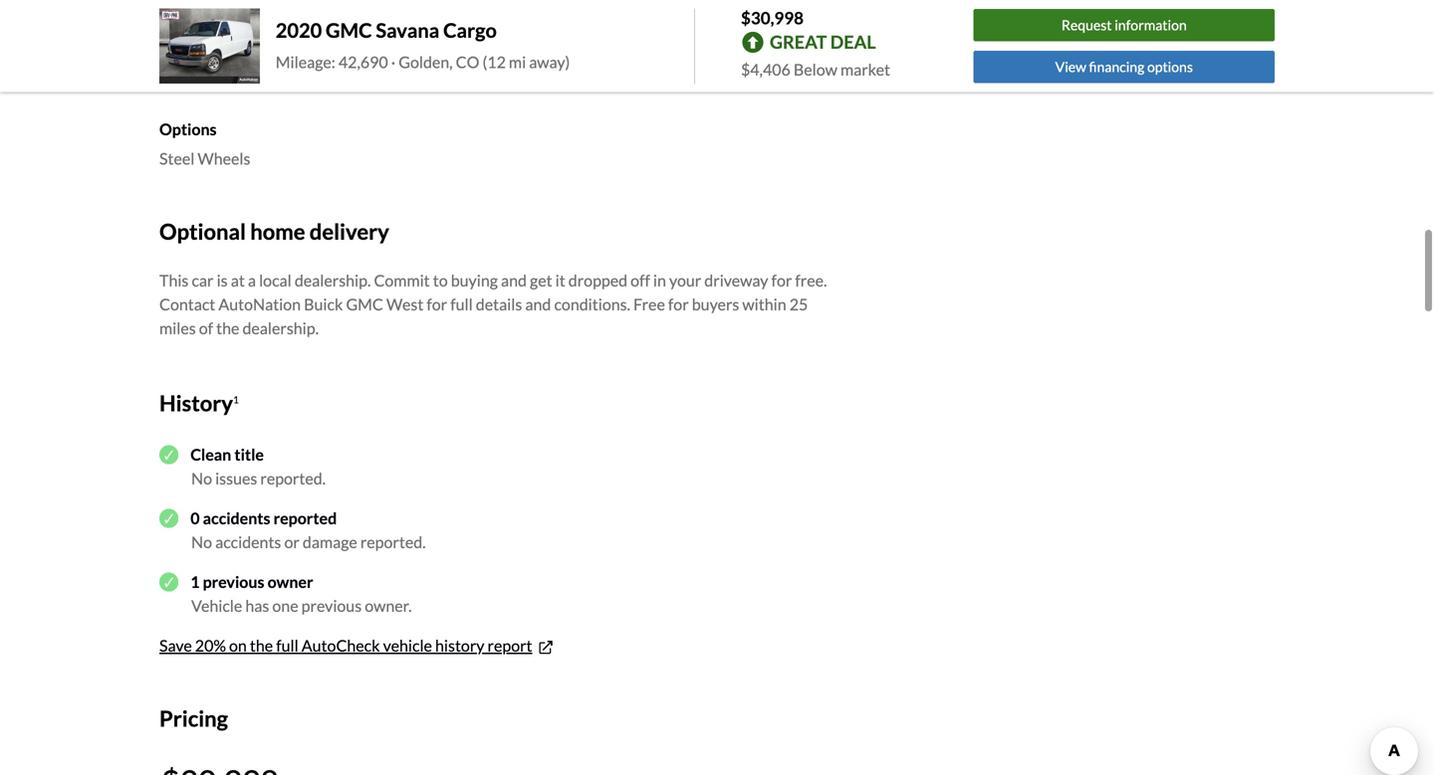 Task type: vqa. For each thing, say whether or not it's contained in the screenshot.
owner
yes



Task type: locate. For each thing, give the bounding box(es) containing it.
dealership.
[[295, 271, 371, 290], [242, 319, 319, 338]]

2020
[[276, 18, 322, 42]]

1 vertical spatial reported.
[[360, 533, 426, 552]]

history 1
[[159, 390, 239, 416]]

free
[[633, 295, 665, 314]]

0 vertical spatial in
[[289, 66, 302, 86]]

the
[[216, 319, 239, 338], [250, 636, 273, 656]]

away)
[[529, 52, 570, 72]]

0 vertical spatial the
[[216, 319, 239, 338]]

25
[[789, 295, 808, 314]]

conditions.
[[554, 295, 630, 314]]

0 vertical spatial accidents
[[203, 509, 270, 528]]

gmc inside this car is at a local dealership. commit to buying and get it dropped off in your driveway for free. contact autonation buick gmc west for full details and conditions. free for buyers within 25 miles of the dealership.
[[346, 295, 383, 314]]

buying
[[451, 271, 498, 290]]

no for no issues reported.
[[191, 469, 212, 488]]

vehicle
[[191, 596, 242, 616]]

full
[[450, 295, 473, 314], [276, 636, 298, 656]]

1 vertical spatial dealership.
[[242, 319, 319, 338]]

co
[[456, 52, 479, 72]]

for down to in the left top of the page
[[427, 295, 447, 314]]

1 horizontal spatial reported.
[[360, 533, 426, 552]]

accidents down "0 accidents reported"
[[215, 533, 281, 552]]

cargo
[[443, 18, 497, 42], [502, 42, 544, 62]]

0 vertical spatial vdpcheck image
[[159, 509, 178, 528]]

0 horizontal spatial the
[[216, 319, 239, 338]]

dealership. up buick
[[295, 271, 371, 290]]

the right "of"
[[216, 319, 239, 338]]

0 horizontal spatial full
[[276, 636, 298, 656]]

3
[[211, 42, 221, 62]]

for
[[771, 271, 792, 290], [427, 295, 447, 314], [668, 295, 689, 314]]

reported. right the damage
[[360, 533, 426, 552]]

1 vertical spatial no
[[191, 533, 212, 552]]

financing
[[1089, 58, 1145, 75]]

in inside the 'doors: 3 doors front legroom: 41 in'
[[289, 66, 302, 86]]

0 vertical spatial and
[[501, 271, 527, 290]]

vdpcheck image up save
[[159, 573, 178, 592]]

0 vertical spatial 1
[[233, 394, 239, 406]]

the inside this car is at a local dealership. commit to buying and get it dropped off in your driveway for free. contact autonation buick gmc west for full details and conditions. free for buyers within 25 miles of the dealership.
[[216, 319, 239, 338]]

1 horizontal spatial 1
[[233, 394, 239, 406]]

save 20% on the full autocheck vehicle history report
[[159, 636, 532, 656]]

1 up vehicle at the bottom
[[190, 573, 200, 592]]

accidents down issues
[[203, 509, 270, 528]]

gmc up 42,690
[[326, 18, 372, 42]]

reported. up "reported"
[[260, 469, 326, 488]]

full down one
[[276, 636, 298, 656]]

0
[[190, 509, 200, 528]]

vdpcheck image left 0
[[159, 509, 178, 528]]

1 horizontal spatial for
[[668, 295, 689, 314]]

information
[[1115, 17, 1187, 34]]

previous up vehicle at the bottom
[[203, 573, 264, 592]]

vdpcheck image
[[159, 509, 178, 528], [159, 573, 178, 592]]

within
[[742, 295, 786, 314]]

previous
[[203, 573, 264, 592], [301, 596, 362, 616]]

1 horizontal spatial in
[[653, 271, 666, 290]]

2 vdpcheck image from the top
[[159, 573, 178, 592]]

west
[[386, 295, 424, 314]]

dealership. down autonation
[[242, 319, 319, 338]]

0 horizontal spatial cargo
[[443, 18, 497, 42]]

1 vertical spatial full
[[276, 636, 298, 656]]

get
[[530, 271, 552, 290]]

0 vertical spatial previous
[[203, 573, 264, 592]]

2 horizontal spatial for
[[771, 271, 792, 290]]

history
[[435, 636, 484, 656]]

0 horizontal spatial reported.
[[260, 469, 326, 488]]

1 vdpcheck image from the top
[[159, 509, 178, 528]]

0 horizontal spatial 1
[[190, 573, 200, 592]]

accidents for or
[[215, 533, 281, 552]]

damage
[[303, 533, 357, 552]]

gmc
[[326, 18, 372, 42], [346, 295, 383, 314]]

issues
[[215, 469, 257, 488]]

0 vertical spatial full
[[450, 295, 473, 314]]

no down clean
[[191, 469, 212, 488]]

$4,406
[[741, 60, 791, 79]]

the right the on on the bottom left of the page
[[250, 636, 273, 656]]

buyers
[[692, 295, 739, 314]]

report
[[488, 636, 532, 656]]

full down buying
[[450, 295, 473, 314]]

title
[[234, 445, 264, 464]]

reported.
[[260, 469, 326, 488], [360, 533, 426, 552]]

1 vertical spatial 1
[[190, 573, 200, 592]]

2020 gmc savana cargo mileage: 42,690 · golden, co (12 mi away)
[[276, 18, 570, 72]]

miles
[[159, 319, 196, 338]]

0 vertical spatial gmc
[[326, 18, 372, 42]]

optional home delivery
[[159, 219, 389, 245]]

for down your on the top left of page
[[668, 295, 689, 314]]

volume:
[[547, 42, 603, 62]]

0 horizontal spatial for
[[427, 295, 447, 314]]

for up 25
[[771, 271, 792, 290]]

in inside this car is at a local dealership. commit to buying and get it dropped off in your driveway for free. contact autonation buick gmc west for full details and conditions. free for buyers within 25 miles of the dealership.
[[653, 271, 666, 290]]

golden,
[[399, 52, 453, 72]]

buick
[[304, 295, 343, 314]]

1 horizontal spatial full
[[450, 295, 473, 314]]

1 up clean title
[[233, 394, 239, 406]]

0 horizontal spatial in
[[289, 66, 302, 86]]

cargo up co
[[443, 18, 497, 42]]

previous up autocheck
[[301, 596, 362, 616]]

2 no from the top
[[191, 533, 212, 552]]

1 vertical spatial accidents
[[215, 533, 281, 552]]

this
[[159, 271, 189, 290]]

owner
[[267, 573, 313, 592]]

1 vertical spatial gmc
[[346, 295, 383, 314]]

1 vertical spatial previous
[[301, 596, 362, 616]]

legroom:
[[201, 66, 263, 86]]

0 vertical spatial dealership.
[[295, 271, 371, 290]]

and
[[501, 271, 527, 290], [525, 295, 551, 314]]

1 horizontal spatial the
[[250, 636, 273, 656]]

owner.
[[365, 596, 412, 616]]

1 vertical spatial in
[[653, 271, 666, 290]]

in right off
[[653, 271, 666, 290]]

and left get
[[501, 271, 527, 290]]

0 vertical spatial no
[[191, 469, 212, 488]]

and down get
[[525, 295, 551, 314]]

1 vertical spatial vdpcheck image
[[159, 573, 178, 592]]

1 previous owner
[[190, 573, 313, 592]]

gmc left the west
[[346, 295, 383, 314]]

accidents
[[203, 509, 270, 528], [215, 533, 281, 552]]

1 vertical spatial the
[[250, 636, 273, 656]]

clean title
[[190, 445, 264, 464]]

1 horizontal spatial cargo
[[502, 42, 544, 62]]

no down 0
[[191, 533, 212, 552]]

1 no from the top
[[191, 469, 212, 488]]

no
[[191, 469, 212, 488], [191, 533, 212, 552]]

in right 41
[[289, 66, 302, 86]]

cargo left volume:
[[502, 42, 544, 62]]



Task type: describe. For each thing, give the bounding box(es) containing it.
on
[[229, 636, 247, 656]]

1 horizontal spatial previous
[[301, 596, 362, 616]]

deal
[[830, 31, 876, 53]]

2020 gmc savana cargo image
[[159, 9, 260, 84]]

measurements
[[159, 13, 266, 32]]

pricing
[[159, 706, 228, 732]]

1 vertical spatial and
[[525, 295, 551, 314]]

front
[[159, 66, 198, 86]]

one
[[272, 596, 298, 616]]

0 horizontal spatial previous
[[203, 573, 264, 592]]

$4,406 below market
[[741, 60, 890, 79]]

the inside "link"
[[250, 636, 273, 656]]

vdpcheck image for 1 previous owner
[[159, 573, 178, 592]]

clean
[[190, 445, 231, 464]]

to
[[433, 271, 448, 290]]

history
[[159, 390, 233, 416]]

mileage:
[[276, 52, 335, 72]]

view financing options
[[1055, 58, 1193, 75]]

market
[[841, 60, 890, 79]]

reported
[[273, 509, 337, 528]]

0 vertical spatial reported.
[[260, 469, 326, 488]]

this car is at a local dealership. commit to buying and get it dropped off in your driveway for free. contact autonation buick gmc west for full details and conditions. free for buyers within 25 miles of the dealership.
[[159, 271, 827, 338]]

below
[[794, 60, 837, 79]]

request
[[1062, 17, 1112, 34]]

or
[[284, 533, 300, 552]]

vehicle
[[383, 636, 432, 656]]

0 accidents reported
[[190, 509, 337, 528]]

gmc inside 2020 gmc savana cargo mileage: 42,690 · golden, co (12 mi away)
[[326, 18, 372, 42]]

has
[[245, 596, 269, 616]]

41
[[268, 66, 286, 86]]

savana
[[376, 18, 439, 42]]

home
[[250, 219, 305, 245]]

details
[[476, 295, 522, 314]]

view financing options button
[[974, 51, 1275, 83]]

no accidents or damage reported.
[[191, 533, 426, 552]]

(12
[[483, 52, 506, 72]]

off
[[631, 271, 650, 290]]

a
[[248, 271, 256, 290]]

vdpcheck image
[[159, 445, 178, 465]]

autonation
[[218, 295, 301, 314]]

great
[[770, 31, 827, 53]]

cargo inside 2020 gmc savana cargo mileage: 42,690 · golden, co (12 mi away)
[[443, 18, 497, 42]]

car
[[192, 271, 214, 290]]

optional
[[159, 219, 246, 245]]

doors
[[224, 42, 264, 62]]

no for no accidents or damage reported.
[[191, 533, 212, 552]]

of
[[199, 319, 213, 338]]

full inside this car is at a local dealership. commit to buying and get it dropped off in your driveway for free. contact autonation buick gmc west for full details and conditions. free for buyers within 25 miles of the dealership.
[[450, 295, 473, 314]]

vdpcheck image for 0 accidents reported
[[159, 509, 178, 528]]

at
[[231, 271, 245, 290]]

1 inside history 1
[[233, 394, 239, 406]]

request information
[[1062, 17, 1187, 34]]

autocheck
[[302, 636, 380, 656]]

free.
[[795, 271, 827, 290]]

save
[[159, 636, 192, 656]]

your
[[669, 271, 701, 290]]

great deal
[[770, 31, 876, 53]]

doors:
[[159, 42, 206, 62]]

delivery
[[310, 219, 389, 245]]

request information button
[[974, 9, 1275, 42]]

save 20% on the full autocheck vehicle history report link
[[159, 636, 555, 658]]

doors: 3 doors front legroom: 41 in
[[159, 42, 302, 86]]

view
[[1055, 58, 1086, 75]]

cargo volume:
[[502, 42, 603, 62]]

contact
[[159, 295, 215, 314]]

$30,998
[[741, 7, 804, 28]]

full inside "link"
[[276, 636, 298, 656]]

options
[[1147, 58, 1193, 75]]

42,690
[[338, 52, 388, 72]]

steel wheels
[[159, 149, 250, 168]]

wheels
[[198, 149, 250, 168]]

dropped
[[568, 271, 628, 290]]

vehicle has one previous owner.
[[191, 596, 412, 616]]

commit
[[374, 271, 430, 290]]

driveway
[[704, 271, 768, 290]]

steel
[[159, 149, 195, 168]]

·
[[391, 52, 396, 72]]

no issues reported.
[[191, 469, 326, 488]]

local
[[259, 271, 292, 290]]

accidents for reported
[[203, 509, 270, 528]]

options
[[159, 119, 217, 139]]

is
[[217, 271, 228, 290]]

it
[[555, 271, 565, 290]]

save 20% on the full autocheck vehicle history report image
[[536, 639, 555, 658]]

mi
[[509, 52, 526, 72]]



